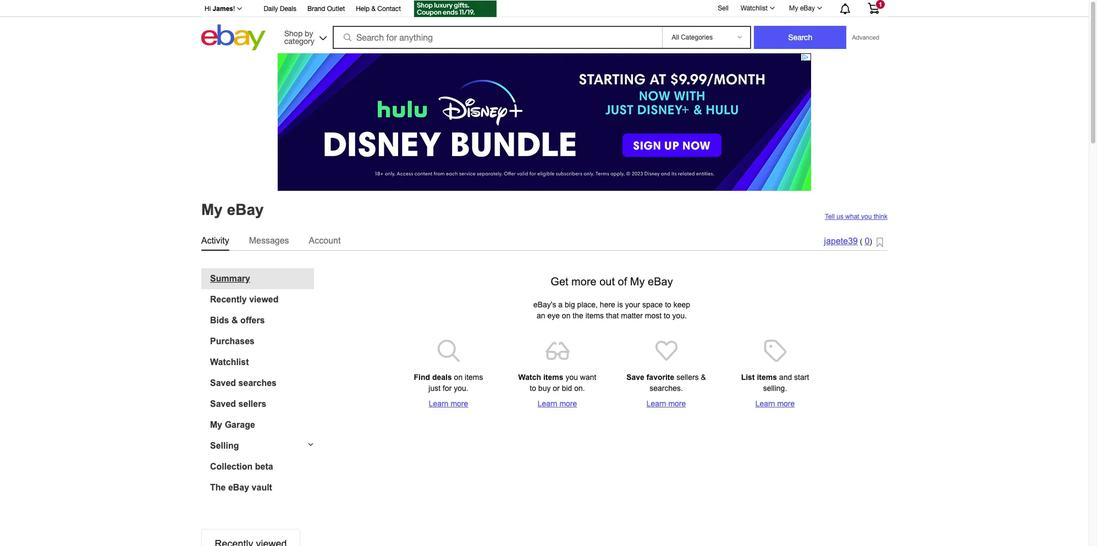 Task type: locate. For each thing, give the bounding box(es) containing it.
watchlist link down purchases link
[[210, 357, 314, 367]]

learn more for to
[[538, 399, 577, 408]]

sellers up searches.
[[677, 373, 699, 381]]

watchlist link
[[735, 2, 780, 15], [210, 357, 314, 367]]

save
[[627, 373, 645, 381]]

learn more down selling.
[[756, 399, 795, 408]]

1 vertical spatial you.
[[454, 384, 468, 392]]

think
[[874, 213, 888, 220]]

most
[[645, 311, 662, 320]]

0 vertical spatial sellers
[[677, 373, 699, 381]]

4 learn more link from the left
[[734, 398, 817, 409]]

2 learn more link from the left
[[516, 398, 599, 409]]

0 link
[[865, 237, 870, 246]]

more for you want to buy or bid on.
[[560, 399, 577, 408]]

brand outlet
[[307, 5, 345, 13]]

0 horizontal spatial &
[[232, 315, 238, 325]]

hi
[[205, 5, 211, 13]]

japete39 link
[[824, 237, 858, 246]]

learn for searches.
[[647, 399, 666, 408]]

learn
[[429, 399, 449, 408], [538, 399, 557, 408], [647, 399, 666, 408], [756, 399, 775, 408]]

1 horizontal spatial sellers
[[677, 373, 699, 381]]

brand outlet link
[[307, 3, 345, 15]]

hi james !
[[205, 5, 235, 13]]

recently
[[210, 295, 247, 304]]

learn down just
[[429, 399, 449, 408]]

learn down searches.
[[647, 399, 666, 408]]

on down 'big'
[[562, 311, 571, 320]]

account link
[[309, 233, 341, 248]]

you right what at the right
[[861, 213, 872, 220]]

out
[[600, 275, 615, 287]]

selling.
[[763, 384, 787, 392]]

(
[[860, 237, 863, 246]]

watchlist right the sell link
[[741, 4, 768, 12]]

saved up my garage
[[210, 399, 236, 408]]

to
[[665, 300, 671, 309], [664, 311, 670, 320], [530, 384, 536, 392]]

selling button
[[201, 441, 314, 451]]

items up selling.
[[757, 373, 777, 381]]

1 horizontal spatial watchlist link
[[735, 2, 780, 15]]

buy
[[538, 384, 551, 392]]

on inside ebay's a big place, here is your space to keep an eye on the items that matter most to you.
[[562, 311, 571, 320]]

learn more link down or
[[516, 398, 599, 409]]

0 horizontal spatial on
[[454, 373, 463, 381]]

more down bid
[[560, 399, 577, 408]]

& inside 'account' navigation
[[371, 5, 376, 13]]

to right most
[[664, 311, 670, 320]]

learn more
[[429, 399, 468, 408], [538, 399, 577, 408], [647, 399, 686, 408], [756, 399, 795, 408]]

for
[[443, 384, 452, 392]]

)
[[870, 237, 872, 246]]

the ebay vault link
[[210, 483, 314, 493]]

2 vertical spatial &
[[701, 373, 706, 381]]

more down searches.
[[668, 399, 686, 408]]

learn more for searches.
[[647, 399, 686, 408]]

you. down keep
[[672, 311, 687, 320]]

viewed
[[249, 295, 279, 304]]

big
[[565, 300, 575, 309]]

saved searches
[[210, 378, 277, 387]]

1 horizontal spatial you
[[861, 213, 872, 220]]

learn more link down selling.
[[734, 398, 817, 409]]

0 vertical spatial you
[[861, 213, 872, 220]]

3 learn more link from the left
[[625, 398, 708, 409]]

help
[[356, 5, 370, 13]]

learn more down searches.
[[647, 399, 686, 408]]

saved searches link
[[210, 378, 314, 388]]

4 learn from the left
[[756, 399, 775, 408]]

learn down 'buy'
[[538, 399, 557, 408]]

sellers down searches
[[238, 399, 266, 408]]

saved sellers link
[[210, 399, 314, 409]]

0 vertical spatial you.
[[672, 311, 687, 320]]

purchases link
[[210, 336, 314, 346]]

watchlist
[[741, 4, 768, 12], [210, 357, 249, 367]]

my inside my garage link
[[210, 420, 222, 429]]

watch
[[518, 373, 541, 381]]

1 vertical spatial you
[[566, 373, 578, 381]]

on
[[562, 311, 571, 320], [454, 373, 463, 381]]

ebay inside 'account' navigation
[[800, 4, 815, 12]]

more for sellers & searches.
[[668, 399, 686, 408]]

shop
[[284, 29, 303, 38]]

place,
[[577, 300, 598, 309]]

your
[[625, 300, 640, 309]]

sellers inside sellers & searches.
[[677, 373, 699, 381]]

0 horizontal spatial watchlist
[[210, 357, 249, 367]]

0 vertical spatial watchlist
[[741, 4, 768, 12]]

learn more link down for
[[407, 398, 490, 409]]

0 vertical spatial saved
[[210, 378, 236, 387]]

my ebay
[[789, 4, 815, 12], [201, 201, 264, 218]]

1 learn more link from the left
[[407, 398, 490, 409]]

1 vertical spatial to
[[664, 311, 670, 320]]

1 link
[[861, 0, 886, 16]]

2 learn from the left
[[538, 399, 557, 408]]

of
[[618, 275, 627, 287]]

0 vertical spatial on
[[562, 311, 571, 320]]

items for list items
[[757, 373, 777, 381]]

sell link
[[713, 4, 734, 12]]

4 learn more from the left
[[756, 399, 795, 408]]

keep
[[674, 300, 690, 309]]

learn more down for
[[429, 399, 468, 408]]

None submit
[[754, 26, 847, 49]]

learn for just
[[429, 399, 449, 408]]

you. right for
[[454, 384, 468, 392]]

1 vertical spatial sellers
[[238, 399, 266, 408]]

my ebay inside 'account' navigation
[[789, 4, 815, 12]]

saved inside 'saved searches' "link"
[[210, 378, 236, 387]]

brand
[[307, 5, 325, 13]]

you up bid
[[566, 373, 578, 381]]

to down the watch
[[530, 384, 536, 392]]

learn more down or
[[538, 399, 577, 408]]

0 vertical spatial my ebay
[[789, 4, 815, 12]]

bid
[[562, 384, 572, 392]]

1 vertical spatial watchlist
[[210, 357, 249, 367]]

1 vertical spatial on
[[454, 373, 463, 381]]

on right deals
[[454, 373, 463, 381]]

Search for anything text field
[[334, 27, 660, 48]]

2 vertical spatial to
[[530, 384, 536, 392]]

1 horizontal spatial watchlist
[[741, 4, 768, 12]]

saved up saved sellers at the bottom
[[210, 378, 236, 387]]

what
[[846, 213, 859, 220]]

more left out
[[572, 275, 597, 287]]

shop by category banner
[[199, 0, 888, 53]]

1 horizontal spatial on
[[562, 311, 571, 320]]

you.
[[672, 311, 687, 320], [454, 384, 468, 392]]

1 vertical spatial watchlist link
[[210, 357, 314, 367]]

& for sellers
[[701, 373, 706, 381]]

garage
[[225, 420, 255, 429]]

1 saved from the top
[[210, 378, 236, 387]]

collection beta
[[210, 462, 273, 471]]

1 vertical spatial saved
[[210, 399, 236, 408]]

watchlist link right the sell link
[[735, 2, 780, 15]]

learn down selling.
[[756, 399, 775, 408]]

0 vertical spatial &
[[371, 5, 376, 13]]

1 horizontal spatial you.
[[672, 311, 687, 320]]

items down the "place,"
[[586, 311, 604, 320]]

2 horizontal spatial &
[[701, 373, 706, 381]]

just
[[429, 384, 441, 392]]

to left keep
[[665, 300, 671, 309]]

1 vertical spatial &
[[232, 315, 238, 325]]

a
[[558, 300, 563, 309]]

0 horizontal spatial you.
[[454, 384, 468, 392]]

watchlist down purchases at the left of the page
[[210, 357, 249, 367]]

1 horizontal spatial &
[[371, 5, 376, 13]]

my inside my ebay link
[[789, 4, 798, 12]]

& right favorite on the bottom of page
[[701, 373, 706, 381]]

save favorite
[[627, 373, 674, 381]]

on inside on items just for you.
[[454, 373, 463, 381]]

0 horizontal spatial you
[[566, 373, 578, 381]]

advertisement region
[[278, 53, 811, 191]]

you. inside ebay's a big place, here is your space to keep an eye on the items that matter most to you.
[[672, 311, 687, 320]]

sellers
[[677, 373, 699, 381], [238, 399, 266, 408]]

2 saved from the top
[[210, 399, 236, 408]]

& for help
[[371, 5, 376, 13]]

ebay's
[[533, 300, 556, 309]]

learn more link down searches.
[[625, 398, 708, 409]]

contact
[[377, 5, 401, 13]]

items up or
[[543, 373, 563, 381]]

1 learn more from the left
[[429, 399, 468, 408]]

1 learn from the left
[[429, 399, 449, 408]]

my
[[789, 4, 798, 12], [201, 201, 223, 218], [630, 275, 645, 287], [210, 420, 222, 429]]

you. inside on items just for you.
[[454, 384, 468, 392]]

3 learn from the left
[[647, 399, 666, 408]]

on items just for you.
[[429, 373, 483, 392]]

0 horizontal spatial my ebay
[[201, 201, 264, 218]]

& inside sellers & searches.
[[701, 373, 706, 381]]

0 horizontal spatial watchlist link
[[210, 357, 314, 367]]

sell
[[718, 4, 729, 12]]

advanced
[[852, 34, 879, 41]]

more down for
[[451, 399, 468, 408]]

learn more link for to
[[516, 398, 599, 409]]

items
[[586, 311, 604, 320], [465, 373, 483, 381], [543, 373, 563, 381], [757, 373, 777, 381]]

summary
[[210, 274, 250, 283]]

more down selling.
[[777, 399, 795, 408]]

find deals
[[414, 373, 452, 381]]

learn more link for just
[[407, 398, 490, 409]]

3 learn more from the left
[[647, 399, 686, 408]]

saved inside saved sellers link
[[210, 399, 236, 408]]

& right bids on the left of page
[[232, 315, 238, 325]]

items right deals
[[465, 373, 483, 381]]

1 horizontal spatial my ebay
[[789, 4, 815, 12]]

help & contact link
[[356, 3, 401, 15]]

items inside on items just for you.
[[465, 373, 483, 381]]

on.
[[574, 384, 585, 392]]

& right help
[[371, 5, 376, 13]]

1 vertical spatial my ebay
[[201, 201, 264, 218]]

watchlist inside my ebay main content
[[210, 357, 249, 367]]

2 learn more from the left
[[538, 399, 577, 408]]

by
[[305, 29, 313, 38]]



Task type: vqa. For each thing, say whether or not it's contained in the screenshot.
middle &
yes



Task type: describe. For each thing, give the bounding box(es) containing it.
you want to buy or bid on.
[[530, 373, 596, 392]]

list
[[741, 373, 755, 381]]

saved for saved sellers
[[210, 399, 236, 408]]

get more out of my ebay
[[551, 275, 673, 287]]

activity link
[[201, 233, 229, 248]]

daily deals link
[[264, 3, 296, 15]]

none submit inside shop by category "banner"
[[754, 26, 847, 49]]

shop by category button
[[279, 24, 329, 48]]

searches
[[238, 378, 277, 387]]

activity
[[201, 236, 229, 245]]

saved for saved searches
[[210, 378, 236, 387]]

0
[[865, 237, 870, 246]]

shop by category
[[284, 29, 314, 45]]

to inside you want to buy or bid on.
[[530, 384, 536, 392]]

here
[[600, 300, 615, 309]]

account
[[309, 236, 341, 245]]

learn more for just
[[429, 399, 468, 408]]

my ebay inside main content
[[201, 201, 264, 218]]

!
[[233, 5, 235, 13]]

vault
[[252, 483, 272, 492]]

daily deals
[[264, 5, 296, 13]]

the
[[210, 483, 226, 492]]

get the coupon image
[[414, 1, 497, 17]]

account navigation
[[199, 0, 888, 19]]

start
[[794, 373, 809, 381]]

my ebay link
[[783, 2, 827, 15]]

bids
[[210, 315, 229, 325]]

get
[[551, 275, 568, 287]]

bids & offers
[[210, 315, 265, 325]]

and start selling.
[[763, 373, 809, 392]]

favorite
[[647, 373, 674, 381]]

category
[[284, 37, 314, 45]]

selling
[[210, 441, 239, 450]]

an
[[537, 311, 545, 320]]

watch items
[[518, 373, 563, 381]]

items for watch items
[[543, 373, 563, 381]]

learn for selling.
[[756, 399, 775, 408]]

tell
[[825, 213, 835, 220]]

more for and start selling.
[[777, 399, 795, 408]]

sellers & searches.
[[650, 373, 706, 392]]

list items
[[741, 373, 777, 381]]

daily
[[264, 5, 278, 13]]

is
[[618, 300, 623, 309]]

the
[[573, 311, 583, 320]]

and
[[779, 373, 792, 381]]

deals
[[280, 5, 296, 13]]

recently viewed link
[[210, 295, 314, 304]]

collection
[[210, 462, 253, 471]]

saved sellers
[[210, 399, 266, 408]]

summary link
[[210, 274, 314, 284]]

searches.
[[650, 384, 683, 392]]

1
[[879, 1, 882, 8]]

you inside you want to buy or bid on.
[[566, 373, 578, 381]]

my garage
[[210, 420, 255, 429]]

learn for to
[[538, 399, 557, 408]]

my ebay main content
[[4, 53, 1085, 546]]

space
[[642, 300, 663, 309]]

advanced link
[[847, 26, 885, 48]]

japete39 ( 0 )
[[824, 237, 872, 246]]

0 vertical spatial watchlist link
[[735, 2, 780, 15]]

& for bids
[[232, 315, 238, 325]]

purchases
[[210, 336, 255, 346]]

items for on items just for you.
[[465, 373, 483, 381]]

0 vertical spatial to
[[665, 300, 671, 309]]

that
[[606, 311, 619, 320]]

learn more for selling.
[[756, 399, 795, 408]]

us
[[837, 213, 844, 220]]

collection beta link
[[210, 462, 314, 472]]

outlet
[[327, 5, 345, 13]]

items inside ebay's a big place, here is your space to keep an eye on the items that matter most to you.
[[586, 311, 604, 320]]

more for on items just for you.
[[451, 399, 468, 408]]

japete39
[[824, 237, 858, 246]]

ebay's a big place, here is your space to keep an eye on the items that matter most to you.
[[533, 300, 690, 320]]

learn more link for searches.
[[625, 398, 708, 409]]

make this page your my ebay homepage image
[[877, 237, 883, 248]]

offers
[[240, 315, 265, 325]]

0 horizontal spatial sellers
[[238, 399, 266, 408]]

find
[[414, 373, 430, 381]]

beta
[[255, 462, 273, 471]]

messages
[[249, 236, 289, 245]]

watchlist inside 'account' navigation
[[741, 4, 768, 12]]

want
[[580, 373, 596, 381]]

bids & offers link
[[210, 315, 314, 325]]

learn more link for selling.
[[734, 398, 817, 409]]

help & contact
[[356, 5, 401, 13]]

tell us what you think
[[825, 213, 888, 220]]

messages link
[[249, 233, 289, 248]]

the ebay vault
[[210, 483, 272, 492]]

tell us what you think link
[[825, 213, 888, 220]]

eye
[[547, 311, 560, 320]]



